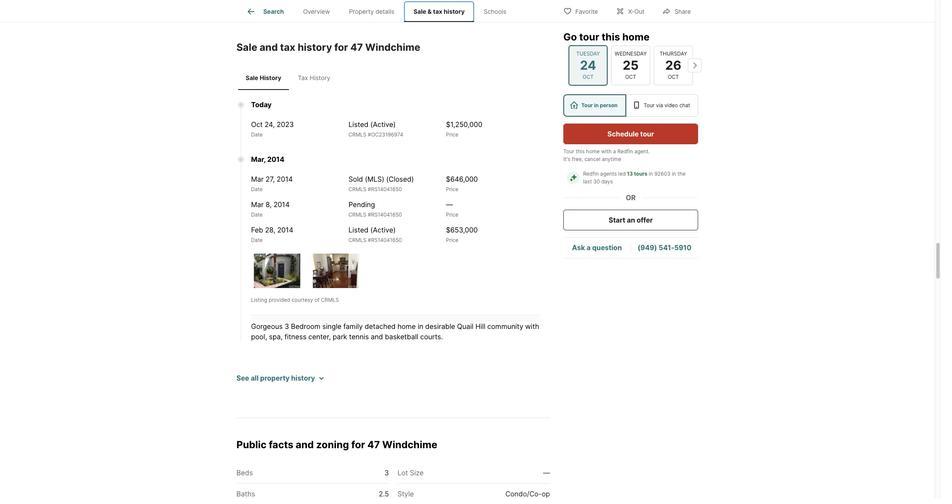 Task type: describe. For each thing, give the bounding box(es) containing it.
sale and tax history for 47 windchime
[[237, 41, 421, 53]]

2014 right mar,
[[267, 155, 284, 164]]

&
[[428, 8, 432, 15]]

free,
[[572, 156, 583, 162]]

2.5
[[379, 490, 389, 499]]

price for $646,000
[[446, 186, 459, 193]]

thursday
[[660, 50, 687, 57]]

gorgeous 3 bedroom single family detached home in desirable quail hill community with pool, spa, fitness center, park tennis and basketball courts.
[[251, 322, 539, 341]]

oct 24, 2023 date
[[251, 120, 294, 138]]

$646,000 price
[[446, 175, 478, 193]]

tour via video chat option
[[626, 94, 698, 117]]

tour in person option
[[564, 94, 626, 117]]

in the last 30 days
[[583, 171, 687, 185]]

x-
[[628, 8, 635, 15]]

baths
[[237, 490, 255, 499]]

days
[[602, 178, 613, 185]]

property
[[260, 374, 290, 383]]

schedule tour button
[[564, 124, 698, 144]]

(949) 541-5910
[[638, 244, 692, 252]]

47 for zoning
[[368, 439, 380, 451]]

condo/co-op
[[506, 490, 550, 499]]

541-
[[659, 244, 675, 252]]

1 vertical spatial a
[[587, 244, 591, 252]]

#rs14041650 inside sold (mls) (closed) crmls #rs14041650
[[368, 186, 402, 193]]

property
[[349, 8, 374, 15]]

family
[[344, 322, 363, 331]]

tab list for "see all property history" dropdown button
[[237, 65, 341, 90]]

search
[[263, 8, 284, 15]]

overview tab
[[294, 1, 340, 22]]

date for feb 28, 2014
[[251, 237, 263, 244]]

an
[[627, 216, 635, 224]]

quail
[[457, 322, 474, 331]]

feb
[[251, 226, 263, 235]]

feb 28, 2014 date
[[251, 226, 293, 244]]

24
[[580, 58, 596, 73]]

(949) 541-5910 link
[[638, 244, 692, 252]]

tuesday
[[577, 50, 600, 57]]

last
[[583, 178, 592, 185]]

basketball
[[385, 333, 419, 341]]

center,
[[309, 333, 331, 341]]

all
[[251, 374, 259, 383]]

27,
[[266, 175, 275, 184]]

schools
[[484, 8, 507, 15]]

date for oct 24, 2023
[[251, 132, 263, 138]]

price for —
[[446, 212, 459, 218]]

$653,000 price
[[446, 226, 478, 244]]

— for — price
[[446, 201, 453, 209]]

(mls)
[[365, 175, 384, 184]]

(closed)
[[386, 175, 414, 184]]

date for mar 27, 2014
[[251, 186, 263, 193]]

it's
[[564, 156, 571, 162]]

history for tax history
[[310, 74, 330, 81]]

see
[[237, 374, 249, 383]]

chat
[[680, 102, 690, 109]]

oct for 24
[[583, 74, 594, 80]]

out
[[635, 8, 645, 15]]

style
[[398, 490, 414, 499]]

and inside gorgeous 3 bedroom single family detached home in desirable quail hill community with pool, spa, fitness center, park tennis and basketball courts.
[[371, 333, 383, 341]]

details
[[376, 8, 395, 15]]

— for —
[[543, 469, 550, 477]]

history for and
[[298, 41, 332, 53]]

sale for sale and tax history for 47 windchime
[[237, 41, 257, 53]]

(active) for $653,000
[[370, 226, 396, 235]]

mar,
[[251, 155, 266, 164]]

#rs14041650 inside "pending crmls #rs14041650"
[[368, 212, 402, 218]]

1 horizontal spatial home
[[586, 148, 600, 155]]

3 inside gorgeous 3 bedroom single family detached home in desirable quail hill community with pool, spa, fitness center, park tennis and basketball courts.
[[285, 322, 289, 331]]

tax history tab
[[289, 67, 340, 88]]

share
[[675, 8, 691, 15]]

desirable
[[425, 322, 455, 331]]

mar, 2014
[[251, 155, 284, 164]]

listing
[[251, 297, 267, 303]]

public facts and zoning for 47 windchime
[[237, 439, 438, 451]]

go
[[564, 31, 577, 43]]

0 vertical spatial with
[[601, 148, 612, 155]]

question
[[592, 244, 622, 252]]

search link
[[246, 6, 284, 17]]

agents
[[600, 171, 617, 177]]

crmls right of
[[321, 297, 339, 303]]

oct inside oct 24, 2023 date
[[251, 120, 263, 129]]

0 horizontal spatial and
[[260, 41, 278, 53]]

it's free, cancel anytime
[[564, 156, 621, 162]]

home inside gorgeous 3 bedroom single family detached home in desirable quail hill community with pool, spa, fitness center, park tennis and basketball courts.
[[398, 322, 416, 331]]

1 vertical spatial 3
[[385, 469, 389, 477]]

with inside gorgeous 3 bedroom single family detached home in desirable quail hill community with pool, spa, fitness center, park tennis and basketball courts.
[[525, 322, 539, 331]]

history for &
[[444, 8, 465, 15]]

13
[[627, 171, 633, 177]]

25
[[623, 58, 639, 73]]

tour this home with a redfin agent.
[[564, 148, 650, 155]]

in right 'tours'
[[649, 171, 653, 177]]

26
[[666, 58, 682, 73]]

schools tab
[[474, 1, 516, 22]]

mar 27, 2014 date
[[251, 175, 293, 193]]

#oc23196974
[[368, 132, 403, 138]]

price for $653,000
[[446, 237, 459, 244]]

tab list for x-out button
[[237, 0, 523, 22]]

crmls inside "pending crmls #rs14041650"
[[349, 212, 367, 218]]

go tour this home
[[564, 31, 650, 43]]

tour for go
[[579, 31, 600, 43]]

2014 for 27,
[[277, 175, 293, 184]]

sale history
[[246, 74, 281, 81]]

redfin agents led 13 tours in 92603
[[583, 171, 671, 177]]

fitness
[[285, 333, 307, 341]]

schedule
[[608, 130, 639, 138]]

wednesday
[[615, 50, 647, 57]]

park
[[333, 333, 347, 341]]

47 for history
[[350, 41, 363, 53]]

offer
[[637, 216, 653, 224]]

favorite
[[576, 8, 598, 15]]

$646,000
[[446, 175, 478, 184]]

2014 for 28,
[[277, 226, 293, 235]]

mar for mar 27, 2014
[[251, 175, 264, 184]]

2 vertical spatial and
[[296, 439, 314, 451]]

tuesday 24 oct
[[577, 50, 600, 80]]

x-out
[[628, 8, 645, 15]]



Task type: vqa. For each thing, say whether or not it's contained in the screenshot.
"remove guest house" icon
no



Task type: locate. For each thing, give the bounding box(es) containing it.
1 vertical spatial for
[[351, 439, 365, 451]]

property details
[[349, 8, 395, 15]]

listed
[[349, 120, 369, 129], [349, 226, 369, 235]]

0 horizontal spatial —
[[446, 201, 453, 209]]

ask a question link
[[572, 244, 622, 252]]

public
[[237, 439, 267, 451]]

price down $646,000
[[446, 186, 459, 193]]

0 vertical spatial mar
[[251, 175, 264, 184]]

2 vertical spatial history
[[291, 374, 315, 383]]

listed for feb 28, 2014
[[349, 226, 369, 235]]

1 horizontal spatial tax
[[433, 8, 443, 15]]

tax history
[[298, 74, 330, 81]]

3 price from the top
[[446, 212, 459, 218]]

1 vertical spatial windchime
[[382, 439, 438, 451]]

with
[[601, 148, 612, 155], [525, 322, 539, 331]]

this
[[602, 31, 620, 43], [576, 148, 585, 155]]

(active) up the #oc23196974
[[370, 120, 396, 129]]

crmls left the #oc23196974
[[349, 132, 367, 138]]

start
[[609, 216, 626, 224]]

1 vertical spatial history
[[298, 41, 332, 53]]

0 horizontal spatial this
[[576, 148, 585, 155]]

sale
[[414, 8, 426, 15], [237, 41, 257, 53], [246, 74, 258, 81]]

2014 inside mar 27, 2014 date
[[277, 175, 293, 184]]

sale & tax history tab
[[404, 1, 474, 22]]

tour left person
[[582, 102, 593, 109]]

date up mar,
[[251, 132, 263, 138]]

— down $646,000 price
[[446, 201, 453, 209]]

community
[[488, 322, 524, 331]]

2 horizontal spatial tour
[[644, 102, 655, 109]]

a right ask
[[587, 244, 591, 252]]

history for sale history
[[260, 74, 281, 81]]

#rs14041650 down (mls) at the top left
[[368, 186, 402, 193]]

sale for sale & tax history
[[414, 8, 426, 15]]

person
[[600, 102, 618, 109]]

30
[[594, 178, 600, 185]]

mar left 27,
[[251, 175, 264, 184]]

mar
[[251, 175, 264, 184], [251, 201, 264, 209]]

1 horizontal spatial 3
[[385, 469, 389, 477]]

2014 right 27,
[[277, 175, 293, 184]]

2023
[[277, 120, 294, 129]]

sale & tax history
[[414, 8, 465, 15]]

1 vertical spatial redfin
[[583, 171, 599, 177]]

and right facts
[[296, 439, 314, 451]]

2 horizontal spatial home
[[623, 31, 650, 43]]

for up tax history 'tab'
[[334, 41, 348, 53]]

24,
[[265, 120, 275, 129]]

with right community
[[525, 322, 539, 331]]

3 left lot
[[385, 469, 389, 477]]

oct
[[583, 74, 594, 80], [625, 74, 637, 80], [668, 74, 679, 80], [251, 120, 263, 129]]

0 vertical spatial (active)
[[370, 120, 396, 129]]

detached
[[365, 322, 396, 331]]

date inside mar 27, 2014 date
[[251, 186, 263, 193]]

— up "op"
[[543, 469, 550, 477]]

1 date from the top
[[251, 132, 263, 138]]

crmls inside listed (active) crmls #oc23196974
[[349, 132, 367, 138]]

spa,
[[269, 333, 283, 341]]

0 vertical spatial sale
[[414, 8, 426, 15]]

list box
[[564, 94, 698, 117]]

led
[[619, 171, 626, 177]]

a
[[613, 148, 616, 155], [587, 244, 591, 252]]

date up 'feb'
[[251, 212, 263, 218]]

home
[[623, 31, 650, 43], [586, 148, 600, 155], [398, 322, 416, 331]]

4 price from the top
[[446, 237, 459, 244]]

1 vertical spatial —
[[543, 469, 550, 477]]

start an offer
[[609, 216, 653, 224]]

0 vertical spatial 3
[[285, 322, 289, 331]]

overview
[[303, 8, 330, 15]]

2 vertical spatial #rs14041650
[[368, 237, 402, 244]]

2 vertical spatial home
[[398, 322, 416, 331]]

1 vertical spatial tour
[[641, 130, 654, 138]]

hill
[[476, 322, 486, 331]]

0 vertical spatial 47
[[350, 41, 363, 53]]

courtesy
[[292, 297, 313, 303]]

0 vertical spatial redfin
[[618, 148, 633, 155]]

favorite button
[[556, 2, 606, 20]]

1 vertical spatial (active)
[[370, 226, 396, 235]]

sale left the & at the left of page
[[414, 8, 426, 15]]

1 horizontal spatial this
[[602, 31, 620, 43]]

1 mar from the top
[[251, 175, 264, 184]]

in left person
[[594, 102, 599, 109]]

tour for tour via video chat
[[644, 102, 655, 109]]

(active) for $1,250,000
[[370, 120, 396, 129]]

cancel
[[585, 156, 601, 162]]

home up wednesday
[[623, 31, 650, 43]]

oct for 26
[[668, 74, 679, 80]]

start an offer button
[[564, 210, 698, 231]]

1 vertical spatial and
[[371, 333, 383, 341]]

1 tab list from the top
[[237, 0, 523, 22]]

windchime for public facts and zoning for 47 windchime
[[382, 439, 438, 451]]

price inside $1,250,000 price
[[446, 132, 459, 138]]

today
[[251, 101, 272, 109]]

this up wednesday
[[602, 31, 620, 43]]

tax for &
[[433, 8, 443, 15]]

in inside option
[[594, 102, 599, 109]]

1 listed from the top
[[349, 120, 369, 129]]

— price
[[446, 201, 459, 218]]

listed (active) crmls #rs14041650
[[349, 226, 402, 244]]

0 horizontal spatial tour
[[579, 31, 600, 43]]

next image
[[688, 59, 702, 72]]

1 vertical spatial #rs14041650
[[368, 212, 402, 218]]

facts
[[269, 439, 293, 451]]

condo/co-
[[506, 490, 542, 499]]

0 vertical spatial —
[[446, 201, 453, 209]]

sold
[[349, 175, 363, 184]]

crmls down sold
[[349, 186, 367, 193]]

1 vertical spatial home
[[586, 148, 600, 155]]

history inside dropdown button
[[291, 374, 315, 383]]

history inside 'tab'
[[310, 74, 330, 81]]

date up mar 8, 2014 date
[[251, 186, 263, 193]]

history for all
[[291, 374, 315, 383]]

in inside in the last 30 days
[[672, 171, 676, 177]]

see all property history
[[237, 374, 315, 383]]

price up $653,000
[[446, 212, 459, 218]]

redfin up the last
[[583, 171, 599, 177]]

2014 for 8,
[[274, 201, 290, 209]]

tour left via
[[644, 102, 655, 109]]

tab list
[[237, 0, 523, 22], [237, 65, 341, 90]]

listed up the #oc23196974
[[349, 120, 369, 129]]

tour for tour this home with a redfin agent.
[[564, 148, 575, 155]]

lot
[[398, 469, 408, 477]]

tax right the & at the left of page
[[433, 8, 443, 15]]

history right tax
[[310, 74, 330, 81]]

oct down 25
[[625, 74, 637, 80]]

#rs14041650 inside listed (active) crmls #rs14041650
[[368, 237, 402, 244]]

tour inside button
[[641, 130, 654, 138]]

1 horizontal spatial for
[[351, 439, 365, 451]]

op
[[542, 490, 550, 499]]

47 right zoning
[[368, 439, 380, 451]]

listed inside listed (active) crmls #oc23196974
[[349, 120, 369, 129]]

home up 'basketball'
[[398, 322, 416, 331]]

share button
[[655, 2, 698, 20]]

47 down property
[[350, 41, 363, 53]]

oct down 24
[[583, 74, 594, 80]]

crmls down pending
[[349, 212, 367, 218]]

0 vertical spatial a
[[613, 148, 616, 155]]

0 vertical spatial tab list
[[237, 0, 523, 22]]

1 horizontal spatial and
[[296, 439, 314, 451]]

0 vertical spatial and
[[260, 41, 278, 53]]

history
[[260, 74, 281, 81], [310, 74, 330, 81]]

1 vertical spatial mar
[[251, 201, 264, 209]]

date for mar 8, 2014
[[251, 212, 263, 218]]

1 #rs14041650 from the top
[[368, 186, 402, 193]]

price down $653,000
[[446, 237, 459, 244]]

0 vertical spatial this
[[602, 31, 620, 43]]

0 horizontal spatial 47
[[350, 41, 363, 53]]

0 horizontal spatial redfin
[[583, 171, 599, 177]]

1 price from the top
[[446, 132, 459, 138]]

mar 8, 2014 date
[[251, 201, 290, 218]]

2 horizontal spatial and
[[371, 333, 383, 341]]

listed for oct 24, 2023
[[349, 120, 369, 129]]

date inside feb 28, 2014 date
[[251, 237, 263, 244]]

sale inside tab
[[414, 8, 426, 15]]

tour up tuesday
[[579, 31, 600, 43]]

tennis
[[349, 333, 369, 341]]

a up the anytime
[[613, 148, 616, 155]]

thursday 26 oct
[[660, 50, 687, 80]]

1 (active) from the top
[[370, 120, 396, 129]]

2014 inside mar 8, 2014 date
[[274, 201, 290, 209]]

2 tab list from the top
[[237, 65, 341, 90]]

1 vertical spatial tab list
[[237, 65, 341, 90]]

0 horizontal spatial for
[[334, 41, 348, 53]]

price for $1,250,000
[[446, 132, 459, 138]]

4 date from the top
[[251, 237, 263, 244]]

in left the the on the top of the page
[[672, 171, 676, 177]]

tours
[[634, 171, 648, 177]]

crmls inside listed (active) crmls #rs14041650
[[349, 237, 367, 244]]

2014 right 8,
[[274, 201, 290, 209]]

windchime for sale and tax history for 47 windchime
[[365, 41, 421, 53]]

bedroom
[[291, 322, 321, 331]]

sale history tab
[[238, 67, 289, 88]]

date inside mar 8, 2014 date
[[251, 212, 263, 218]]

date
[[251, 132, 263, 138], [251, 186, 263, 193], [251, 212, 263, 218], [251, 237, 263, 244]]

history up today
[[260, 74, 281, 81]]

tax for and
[[280, 41, 296, 53]]

tour for schedule
[[641, 130, 654, 138]]

tab list containing search
[[237, 0, 523, 22]]

history inside tab
[[444, 8, 465, 15]]

3 up fitness
[[285, 322, 289, 331]]

0 vertical spatial history
[[444, 8, 465, 15]]

mar inside mar 8, 2014 date
[[251, 201, 264, 209]]

1 vertical spatial sale
[[237, 41, 257, 53]]

and down the detached in the left bottom of the page
[[371, 333, 383, 341]]

2 price from the top
[[446, 186, 459, 193]]

tour for tour in person
[[582, 102, 593, 109]]

schedule tour
[[608, 130, 654, 138]]

price down $1,250,000
[[446, 132, 459, 138]]

#rs14041650 up listed (active) crmls #rs14041650 on the left
[[368, 212, 402, 218]]

2 history from the left
[[310, 74, 330, 81]]

sale for sale history
[[246, 74, 258, 81]]

oct inside the wednesday 25 oct
[[625, 74, 637, 80]]

2014 right 28,
[[277, 226, 293, 235]]

3 #rs14041650 from the top
[[368, 237, 402, 244]]

history inside tab
[[260, 74, 281, 81]]

mar left 8,
[[251, 201, 264, 209]]

listed down pending
[[349, 226, 369, 235]]

list box containing tour in person
[[564, 94, 698, 117]]

lot size
[[398, 469, 424, 477]]

$1,250,000
[[446, 120, 483, 129]]

3 date from the top
[[251, 212, 263, 218]]

0 horizontal spatial tax
[[280, 41, 296, 53]]

None button
[[569, 45, 608, 86], [611, 46, 651, 85], [654, 46, 693, 85], [569, 45, 608, 86], [611, 46, 651, 85], [654, 46, 693, 85]]

home up the cancel
[[586, 148, 600, 155]]

windchime
[[365, 41, 421, 53], [382, 439, 438, 451]]

history right "property"
[[291, 374, 315, 383]]

in inside gorgeous 3 bedroom single family detached home in desirable quail hill community with pool, spa, fitness center, park tennis and basketball courts.
[[418, 322, 423, 331]]

1 vertical spatial 47
[[368, 439, 380, 451]]

47
[[350, 41, 363, 53], [368, 439, 380, 451]]

1 vertical spatial this
[[576, 148, 585, 155]]

2 mar from the top
[[251, 201, 264, 209]]

2 vertical spatial sale
[[246, 74, 258, 81]]

1 vertical spatial tax
[[280, 41, 296, 53]]

windchime down details
[[365, 41, 421, 53]]

0 vertical spatial for
[[334, 41, 348, 53]]

crmls inside sold (mls) (closed) crmls #rs14041650
[[349, 186, 367, 193]]

and
[[260, 41, 278, 53], [371, 333, 383, 341], [296, 439, 314, 451]]

x-out button
[[609, 2, 652, 20]]

0 vertical spatial tax
[[433, 8, 443, 15]]

for right zoning
[[351, 439, 365, 451]]

date down 'feb'
[[251, 237, 263, 244]]

tax down search
[[280, 41, 296, 53]]

1 horizontal spatial 47
[[368, 439, 380, 451]]

property details tab
[[340, 1, 404, 22]]

in up courts.
[[418, 322, 423, 331]]

1 horizontal spatial redfin
[[618, 148, 633, 155]]

oct inside tuesday 24 oct
[[583, 74, 594, 80]]

gorgeous
[[251, 322, 283, 331]]

tour up agent.
[[641, 130, 654, 138]]

2014 inside feb 28, 2014 date
[[277, 226, 293, 235]]

or
[[626, 193, 636, 202]]

0 vertical spatial listed
[[349, 120, 369, 129]]

date inside oct 24, 2023 date
[[251, 132, 263, 138]]

1 horizontal spatial tour
[[582, 102, 593, 109]]

listed inside listed (active) crmls #rs14041650
[[349, 226, 369, 235]]

crmls down "pending crmls #rs14041650" at the top of the page
[[349, 237, 367, 244]]

(active) down "pending crmls #rs14041650" at the top of the page
[[370, 226, 396, 235]]

0 horizontal spatial with
[[525, 322, 539, 331]]

for for zoning
[[351, 439, 365, 451]]

2 #rs14041650 from the top
[[368, 212, 402, 218]]

price inside $646,000 price
[[446, 186, 459, 193]]

agent.
[[635, 148, 650, 155]]

1 horizontal spatial history
[[310, 74, 330, 81]]

3
[[285, 322, 289, 331], [385, 469, 389, 477]]

(active) inside listed (active) crmls #oc23196974
[[370, 120, 396, 129]]

this up free,
[[576, 148, 585, 155]]

sale inside tab
[[246, 74, 258, 81]]

tab list containing sale history
[[237, 65, 341, 90]]

provided
[[269, 297, 290, 303]]

price inside $653,000 price
[[446, 237, 459, 244]]

see all property history button
[[237, 373, 324, 384]]

pool,
[[251, 333, 267, 341]]

and up sale history
[[260, 41, 278, 53]]

history up tax history
[[298, 41, 332, 53]]

0 vertical spatial #rs14041650
[[368, 186, 402, 193]]

1 vertical spatial listed
[[349, 226, 369, 235]]

the
[[678, 171, 686, 177]]

tour up "it's" in the right of the page
[[564, 148, 575, 155]]

1 horizontal spatial a
[[613, 148, 616, 155]]

oct inside thursday 26 oct
[[668, 74, 679, 80]]

windchime up lot size
[[382, 439, 438, 451]]

0 horizontal spatial tour
[[564, 148, 575, 155]]

1 horizontal spatial —
[[543, 469, 550, 477]]

listed (active) crmls #oc23196974
[[349, 120, 403, 138]]

sale up today
[[246, 74, 258, 81]]

1 horizontal spatial with
[[601, 148, 612, 155]]

single
[[322, 322, 342, 331]]

0 horizontal spatial a
[[587, 244, 591, 252]]

0 horizontal spatial 3
[[285, 322, 289, 331]]

92603
[[655, 171, 671, 177]]

redfin up the anytime
[[618, 148, 633, 155]]

history right the & at the left of page
[[444, 8, 465, 15]]

oct left 24,
[[251, 120, 263, 129]]

tour
[[579, 31, 600, 43], [641, 130, 654, 138]]

tour via video chat
[[644, 102, 690, 109]]

with up the anytime
[[601, 148, 612, 155]]

— inside — price
[[446, 201, 453, 209]]

0 vertical spatial windchime
[[365, 41, 421, 53]]

tax inside tab
[[433, 8, 443, 15]]

1 vertical spatial with
[[525, 322, 539, 331]]

(active) inside listed (active) crmls #rs14041650
[[370, 226, 396, 235]]

0 horizontal spatial history
[[260, 74, 281, 81]]

for for history
[[334, 41, 348, 53]]

1 horizontal spatial tour
[[641, 130, 654, 138]]

oct down 26 on the right
[[668, 74, 679, 80]]

5910
[[675, 244, 692, 252]]

mar inside mar 27, 2014 date
[[251, 175, 264, 184]]

0 vertical spatial tour
[[579, 31, 600, 43]]

2 date from the top
[[251, 186, 263, 193]]

mar for mar 8, 2014
[[251, 201, 264, 209]]

2 (active) from the top
[[370, 226, 396, 235]]

listing provided courtesy of crmls
[[251, 297, 339, 303]]

2 listed from the top
[[349, 226, 369, 235]]

0 vertical spatial home
[[623, 31, 650, 43]]

#rs14041650 down "pending crmls #rs14041650" at the top of the page
[[368, 237, 402, 244]]

1 history from the left
[[260, 74, 281, 81]]

0 horizontal spatial home
[[398, 322, 416, 331]]

sale up sale history
[[237, 41, 257, 53]]

size
[[410, 469, 424, 477]]

oct for 25
[[625, 74, 637, 80]]



